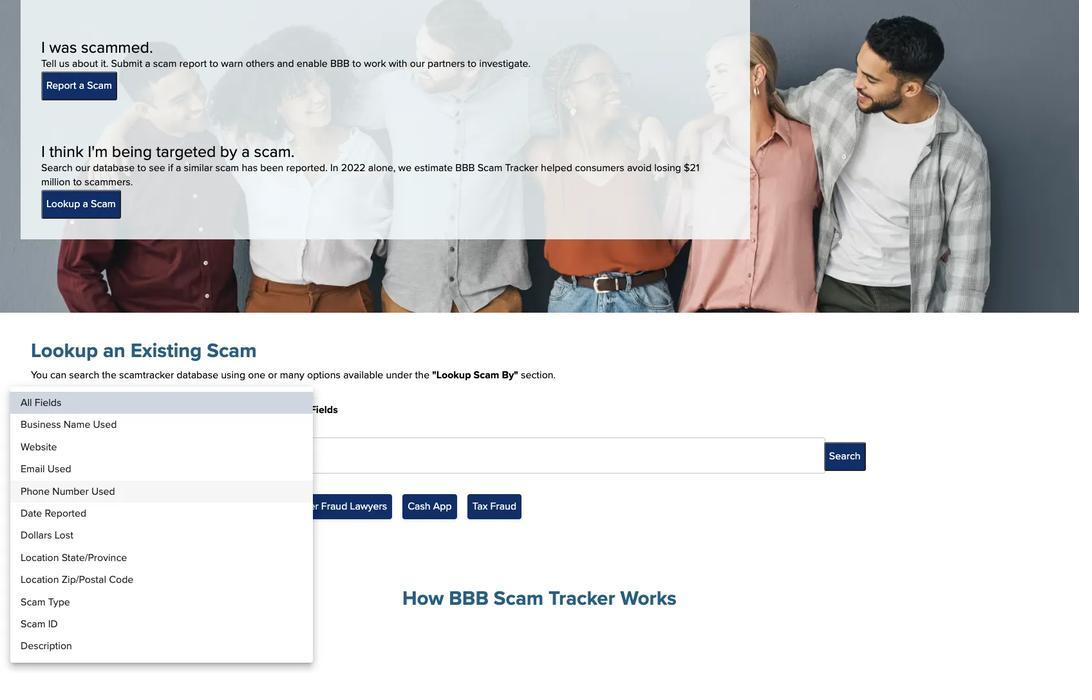 Task type: vqa. For each thing, say whether or not it's contained in the screenshot.
A guide to tax deductions for the self-employed LINK
no



Task type: locate. For each thing, give the bounding box(es) containing it.
consumers
[[575, 160, 625, 175]]

similar
[[184, 160, 213, 175]]

a down the scammers.
[[83, 196, 88, 211]]

1 horizontal spatial database
[[177, 367, 218, 382]]

scam inside i think i'm being targeted by a scam. search our database to see if a similar scam has been reported. in 2022 alone, we estimate bbb scam tracker helped consumers avoid losing $21 million to scammers.
[[215, 160, 239, 175]]

2 fraud from the left
[[490, 499, 517, 514]]

0 vertical spatial used
[[93, 418, 117, 432]]

fields for all fields popup button
[[54, 449, 81, 464]]

date reported option
[[10, 503, 313, 525]]

to left see
[[137, 160, 146, 175]]

1 vertical spatial our
[[75, 160, 90, 175]]

search
[[69, 367, 99, 382]]

location inside option
[[21, 550, 59, 565]]

fraud right tax
[[490, 499, 517, 514]]

an
[[103, 336, 125, 365]]

fields
[[35, 395, 61, 410], [310, 402, 338, 417], [54, 449, 81, 464]]

1 vertical spatial location
[[21, 573, 59, 587]]

2 " from the left
[[514, 367, 518, 382]]

2 horizontal spatial all
[[295, 402, 308, 417]]

zip/postal
[[62, 573, 106, 587]]

all down business
[[40, 449, 51, 464]]

alone,
[[368, 160, 396, 175]]

used up phone number used
[[48, 462, 71, 477]]

0 horizontal spatial all
[[21, 395, 32, 410]]

cash
[[408, 499, 431, 514]]

i inside i think i'm being targeted by a scam. search our database to see if a similar scam has been reported. in 2022 alone, we estimate bbb scam tracker helped consumers avoid losing $21 million to scammers.
[[41, 140, 45, 163]]

all inside all fields option
[[21, 395, 32, 410]]

fields inside option
[[35, 395, 61, 410]]

by left section.
[[502, 367, 514, 382]]

location state/province option
[[10, 547, 313, 569]]

0 vertical spatial database
[[93, 160, 135, 175]]

all for all fields popup button
[[40, 449, 51, 464]]

app
[[433, 499, 452, 514]]

used inside business name used "option"
[[93, 418, 117, 432]]

lookup for existing
[[31, 336, 98, 365]]

you
[[31, 367, 48, 382]]

report a scam
[[46, 78, 112, 93]]

0 horizontal spatial search
[[41, 160, 73, 175]]

section.
[[521, 367, 556, 382]]

dollars
[[21, 528, 52, 543]]

scams
[[125, 499, 155, 514]]

fields up business
[[35, 395, 61, 410]]

about
[[72, 56, 98, 71]]

used up pet
[[91, 484, 115, 499]]

$21
[[684, 160, 700, 175]]

scamtracker
[[119, 367, 174, 382]]

report
[[179, 56, 207, 71]]

tax fraud
[[472, 499, 517, 514]]

work
[[364, 56, 386, 71]]

used right name
[[93, 418, 117, 432]]

0 vertical spatial our
[[410, 56, 425, 71]]

1 horizontal spatial "
[[514, 367, 518, 382]]

finds
[[68, 499, 92, 514]]

lookup up business
[[31, 402, 66, 417]]

1 i from the top
[[41, 36, 45, 59]]

location zip/postal code
[[21, 573, 134, 587]]

all fields inside option
[[21, 395, 61, 410]]

by
[[502, 367, 514, 382], [96, 402, 109, 417]]

2 vertical spatial bbb
[[449, 584, 489, 613]]

location up the scam type
[[21, 573, 59, 587]]

1 vertical spatial scam
[[215, 160, 239, 175]]

all fields inside popup button
[[40, 449, 81, 464]]

one
[[248, 367, 265, 382]]

1 horizontal spatial the
[[415, 367, 430, 382]]

i left was
[[41, 36, 45, 59]]

1 horizontal spatial scam
[[215, 160, 239, 175]]

type
[[48, 595, 70, 610]]

date reported
[[21, 506, 86, 521]]

location inside option
[[21, 573, 59, 587]]

our right with on the top of the page
[[410, 56, 425, 71]]

1 horizontal spatial search
[[829, 449, 861, 464]]

fields down options
[[310, 402, 338, 417]]

i left think
[[41, 140, 45, 163]]

0 horizontal spatial our
[[75, 160, 90, 175]]

0 vertical spatial scam
[[153, 56, 177, 71]]

pyramid scheme
[[176, 499, 251, 514]]

lookup
[[46, 196, 80, 211], [31, 336, 98, 365], [436, 367, 471, 382], [31, 402, 66, 417]]

None text field
[[295, 438, 814, 474]]

location for location state/province
[[21, 550, 59, 565]]

the right 'under'
[[415, 367, 430, 382]]

bbb right estimate
[[456, 160, 475, 175]]

1 vertical spatial tracker
[[549, 584, 615, 613]]

lookup for by
[[31, 402, 66, 417]]

2 location from the top
[[21, 573, 59, 587]]

location state/province
[[21, 550, 127, 565]]

bbb right how on the bottom left
[[449, 584, 489, 613]]

was
[[49, 36, 77, 59]]

i
[[41, 36, 45, 59], [41, 140, 45, 163]]

scammed.
[[81, 36, 153, 59]]

scammers.
[[85, 175, 133, 189]]

by up business name used
[[96, 402, 109, 417]]

tell
[[41, 56, 56, 71]]

to left 'work'
[[352, 56, 361, 71]]

1 horizontal spatial fraud
[[490, 499, 517, 514]]

1 vertical spatial search
[[829, 449, 861, 464]]

scam left has
[[215, 160, 239, 175]]

0 vertical spatial tracker
[[505, 160, 538, 175]]

all fields down business name used
[[40, 449, 81, 464]]

all fields up business
[[21, 395, 61, 410]]

bbb right enable
[[330, 56, 350, 71]]

pet scams
[[108, 499, 155, 514]]

used inside email used option
[[48, 462, 71, 477]]

location down dollars
[[21, 550, 59, 565]]

0 horizontal spatial database
[[93, 160, 135, 175]]

lawyers
[[350, 499, 387, 514]]

popular finds
[[31, 499, 92, 514]]

submit
[[111, 56, 142, 71]]

1 horizontal spatial by
[[502, 367, 514, 382]]

all inside all fields popup button
[[40, 449, 51, 464]]

a right submit on the left top of the page
[[145, 56, 150, 71]]

a
[[145, 56, 150, 71], [79, 78, 84, 93], [241, 140, 250, 163], [176, 160, 181, 175], [83, 196, 88, 211]]

search button
[[824, 442, 866, 471]]

scam
[[153, 56, 177, 71], [215, 160, 239, 175]]

consumer
[[272, 499, 319, 514]]

to
[[209, 56, 218, 71], [352, 56, 361, 71], [468, 56, 477, 71], [137, 160, 146, 175], [73, 175, 82, 189]]

our right million
[[75, 160, 90, 175]]

1 vertical spatial used
[[48, 462, 71, 477]]

all up business
[[21, 395, 32, 410]]

used inside phone number used option
[[91, 484, 115, 499]]

1 horizontal spatial all
[[40, 449, 51, 464]]

2 the from the left
[[415, 367, 430, 382]]

" left section.
[[514, 367, 518, 382]]

our
[[410, 56, 425, 71], [75, 160, 90, 175]]

all down the 'many'
[[295, 402, 308, 417]]

database left using
[[177, 367, 218, 382]]

database left see
[[93, 160, 135, 175]]

all fields option
[[10, 392, 313, 414]]

1 fraud from the left
[[321, 499, 347, 514]]

lookup right 'under'
[[436, 367, 471, 382]]

by inside lookup an existing scam you can search the scamtracker database using one or many options available under the " lookup scam by " section.
[[502, 367, 514, 382]]

i inside the i was scammed. tell us about it. submit a scam report to warn others and enable bbb to work with our partners to investigate.
[[41, 36, 45, 59]]

investigate.
[[479, 56, 531, 71]]

0 horizontal spatial "
[[432, 367, 436, 382]]

to right million
[[73, 175, 82, 189]]

in
[[330, 160, 338, 175]]

email
[[21, 462, 45, 477]]

1 vertical spatial bbb
[[456, 160, 475, 175]]

id
[[48, 617, 58, 632]]

a right the report
[[79, 78, 84, 93]]

a inside the i was scammed. tell us about it. submit a scam report to warn others and enable bbb to work with our partners to investigate.
[[145, 56, 150, 71]]

0 vertical spatial bbb
[[330, 56, 350, 71]]

fraud left the lawyers
[[321, 499, 347, 514]]

0 horizontal spatial fraud
[[321, 499, 347, 514]]

scam type option
[[10, 592, 313, 614]]

others
[[246, 56, 274, 71]]

the
[[102, 367, 116, 382], [415, 367, 430, 382]]

2 vertical spatial used
[[91, 484, 115, 499]]

report
[[46, 78, 76, 93]]

lookup inside button
[[46, 196, 80, 211]]

1 horizontal spatial tracker
[[549, 584, 615, 613]]

0 vertical spatial location
[[21, 550, 59, 565]]

fields inside popup button
[[54, 449, 81, 464]]

all
[[21, 395, 32, 410], [295, 402, 308, 417], [40, 449, 51, 464]]

0 vertical spatial search
[[41, 160, 73, 175]]

lookup down million
[[46, 196, 80, 211]]

been
[[260, 160, 284, 175]]

1 " from the left
[[432, 367, 436, 382]]

scam left report
[[153, 56, 177, 71]]

all fields down options
[[295, 402, 338, 417]]

phone number used
[[21, 484, 115, 499]]

dollars lost option
[[10, 525, 313, 547]]

1 location from the top
[[21, 550, 59, 565]]

fraud
[[321, 499, 347, 514], [490, 499, 517, 514]]

0 horizontal spatial the
[[102, 367, 116, 382]]

used
[[93, 418, 117, 432], [48, 462, 71, 477], [91, 484, 115, 499]]

or
[[268, 367, 277, 382]]

" right 'under'
[[432, 367, 436, 382]]

think
[[49, 140, 84, 163]]

location zip/postal code option
[[10, 569, 313, 592]]

million
[[41, 175, 70, 189]]

used for name
[[93, 418, 117, 432]]

report a scam button
[[41, 71, 117, 100]]

fields down business name used
[[54, 449, 81, 464]]

lookup a scam button
[[41, 190, 121, 219]]

1 vertical spatial by
[[96, 402, 109, 417]]

0 vertical spatial by
[[502, 367, 514, 382]]

website option
[[10, 436, 313, 459]]

search inside i think i'm being targeted by a scam. search our database to see if a similar scam has been reported. in 2022 alone, we estimate bbb scam tracker helped consumers avoid losing $21 million to scammers.
[[41, 160, 73, 175]]

if
[[168, 160, 173, 175]]

1 vertical spatial database
[[177, 367, 218, 382]]

a right if
[[176, 160, 181, 175]]

2 i from the top
[[41, 140, 45, 163]]

0 horizontal spatial scam
[[153, 56, 177, 71]]

lookup up can
[[31, 336, 98, 365]]

all fields
[[21, 395, 61, 410], [295, 402, 338, 417], [40, 449, 81, 464]]

scam
[[87, 78, 112, 93], [478, 160, 503, 175], [91, 196, 116, 211], [207, 336, 257, 365], [474, 367, 499, 382], [68, 402, 94, 417], [494, 584, 544, 613], [21, 595, 45, 610], [21, 617, 45, 632]]

0 vertical spatial i
[[41, 36, 45, 59]]

avoid
[[627, 160, 652, 175]]

options
[[307, 367, 341, 382]]

search
[[41, 160, 73, 175], [829, 449, 861, 464]]

all fields for all fields popup button
[[40, 449, 81, 464]]

1 horizontal spatial our
[[410, 56, 425, 71]]

0 horizontal spatial tracker
[[505, 160, 538, 175]]

1 vertical spatial i
[[41, 140, 45, 163]]

lost
[[55, 528, 73, 543]]

all for all fields option
[[21, 395, 32, 410]]

using
[[221, 367, 245, 382]]

database
[[93, 160, 135, 175], [177, 367, 218, 382]]

the down an
[[102, 367, 116, 382]]

partners
[[428, 56, 465, 71]]



Task type: describe. For each thing, give the bounding box(es) containing it.
consumer fraud lawyers
[[272, 499, 387, 514]]

i think i'm being targeted by a scam. search our database to see if a similar scam has been reported. in 2022 alone, we estimate bbb scam tracker helped consumers avoid losing $21 million to scammers.
[[41, 140, 700, 189]]

enable
[[297, 56, 328, 71]]

all fields list box
[[10, 387, 313, 663]]

bbb inside the i was scammed. tell us about it. submit a scam report to warn others and enable bbb to work with our partners to investigate.
[[330, 56, 350, 71]]

being
[[112, 140, 152, 163]]

scheme
[[215, 499, 251, 514]]

see
[[149, 160, 165, 175]]

i was scammed. tell us about it. submit a scam report to warn others and enable bbb to work with our partners to investigate.
[[41, 36, 531, 71]]

number
[[52, 484, 89, 499]]

with
[[389, 56, 407, 71]]

code
[[109, 573, 134, 587]]

email used
[[21, 462, 71, 477]]

business
[[21, 418, 61, 432]]

database inside i think i'm being targeted by a scam. search our database to see if a similar scam has been reported. in 2022 alone, we estimate bbb scam tracker helped consumers avoid losing $21 million to scammers.
[[93, 160, 135, 175]]

it.
[[101, 56, 108, 71]]

targeted
[[156, 140, 216, 163]]

1 the from the left
[[102, 367, 116, 382]]

available
[[343, 367, 383, 382]]

popular
[[31, 499, 65, 514]]

by
[[220, 140, 237, 163]]

scam inside the i was scammed. tell us about it. submit a scam report to warn others and enable bbb to work with our partners to investigate.
[[153, 56, 177, 71]]

warn
[[221, 56, 243, 71]]

scam inside i think i'm being targeted by a scam. search our database to see if a similar scam has been reported. in 2022 alone, we estimate bbb scam tracker helped consumers avoid losing $21 million to scammers.
[[478, 160, 503, 175]]

lookup scam by
[[31, 402, 109, 417]]

location for location zip/postal code
[[21, 573, 59, 587]]

all fields for all fields option
[[21, 395, 61, 410]]

description option
[[10, 636, 313, 658]]

many
[[280, 367, 305, 382]]

pyramid
[[176, 499, 212, 514]]

search inside button
[[829, 449, 861, 464]]

our inside i think i'm being targeted by a scam. search our database to see if a similar scam has been reported. in 2022 alone, we estimate bbb scam tracker helped consumers avoid losing $21 million to scammers.
[[75, 160, 90, 175]]

tracker inside i think i'm being targeted by a scam. search our database to see if a similar scam has been reported. in 2022 alone, we estimate bbb scam tracker helped consumers avoid losing $21 million to scammers.
[[505, 160, 538, 175]]

scam id option
[[10, 614, 313, 636]]

reported.
[[286, 160, 328, 175]]

existing
[[131, 336, 202, 365]]

website
[[21, 440, 57, 455]]

estimate
[[414, 160, 453, 175]]

dollars lost
[[21, 528, 73, 543]]

us
[[59, 56, 69, 71]]

lookup for scam
[[46, 196, 80, 211]]

i for i was scammed.
[[41, 36, 45, 59]]

to left warn
[[209, 56, 218, 71]]

scam type
[[21, 595, 70, 610]]

state/province
[[62, 550, 127, 565]]

under
[[386, 367, 412, 382]]

all fields button
[[31, 438, 285, 474]]

bbb inside i think i'm being targeted by a scam. search our database to see if a similar scam has been reported. in 2022 alone, we estimate bbb scam tracker helped consumers avoid losing $21 million to scammers.
[[456, 160, 475, 175]]

has
[[242, 160, 258, 175]]

0 horizontal spatial by
[[96, 402, 109, 417]]

fraud for consumer
[[321, 499, 347, 514]]

lookup an existing scam you can search the scamtracker database using one or many options available under the " lookup scam by " section.
[[31, 336, 556, 382]]

email used option
[[10, 459, 313, 481]]

fields for all fields option
[[35, 395, 61, 410]]

losing
[[654, 160, 681, 175]]

used for number
[[91, 484, 115, 499]]

scam.
[[254, 140, 295, 163]]

phone
[[21, 484, 50, 499]]

description
[[21, 639, 72, 654]]

how
[[403, 584, 444, 613]]

a right 'by'
[[241, 140, 250, 163]]

tax
[[472, 499, 488, 514]]

and
[[277, 56, 294, 71]]

our inside the i was scammed. tell us about it. submit a scam report to warn others and enable bbb to work with our partners to investigate.
[[410, 56, 425, 71]]

can
[[50, 367, 66, 382]]

to right partners
[[468, 56, 477, 71]]

works
[[621, 584, 677, 613]]

how bbb scam tracker works
[[403, 584, 677, 613]]

we
[[398, 160, 412, 175]]

fraud for tax
[[490, 499, 517, 514]]

date
[[21, 506, 42, 521]]

business name used
[[21, 418, 117, 432]]

i'm
[[88, 140, 108, 163]]

pet
[[108, 499, 123, 514]]

phone number used option
[[10, 481, 313, 503]]

reported
[[45, 506, 86, 521]]

i for i think i'm being targeted by a scam.
[[41, 140, 45, 163]]

business name used option
[[10, 414, 313, 436]]

scam id
[[21, 617, 58, 632]]

database inside lookup an existing scam you can search the scamtracker database using one or many options available under the " lookup scam by " section.
[[177, 367, 218, 382]]

lookup a scam
[[46, 196, 116, 211]]

helped
[[541, 160, 572, 175]]

name
[[64, 418, 90, 432]]

2022
[[341, 160, 366, 175]]



